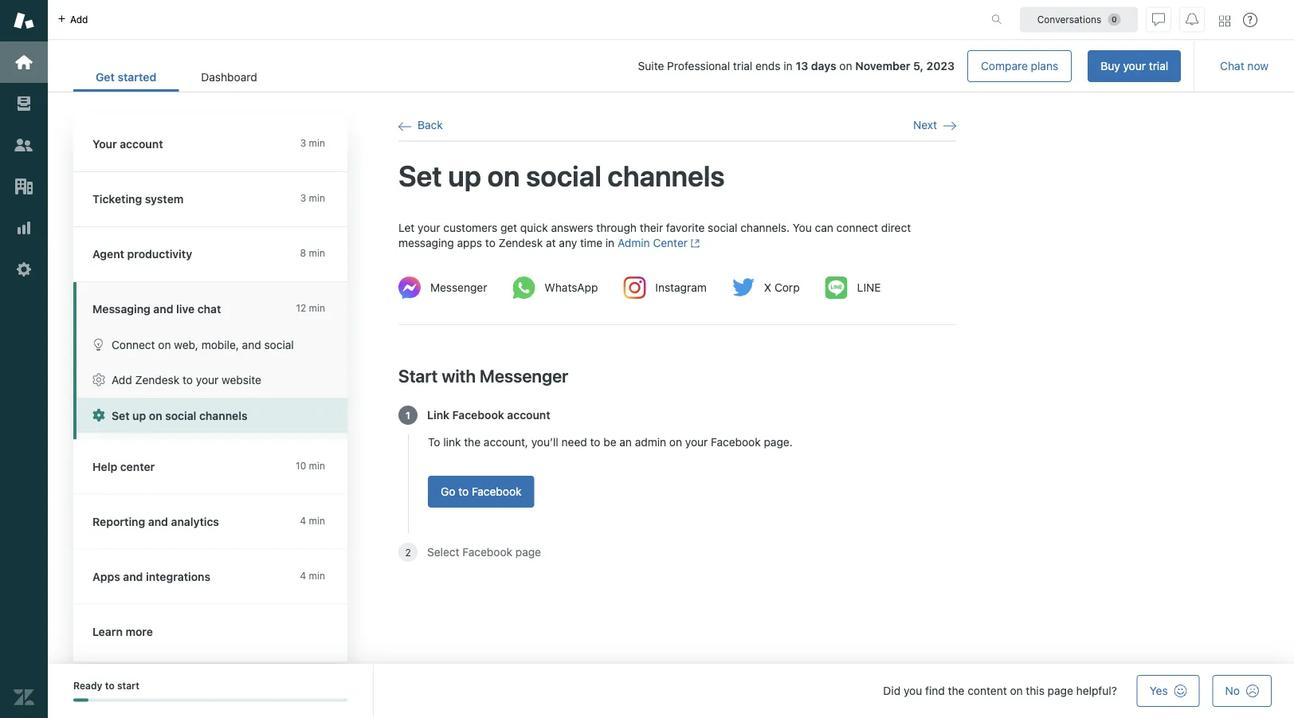 Task type: locate. For each thing, give the bounding box(es) containing it.
up up center
[[132, 409, 146, 422]]

apps
[[457, 236, 482, 250]]

on down 'add zendesk to your website'
[[149, 409, 162, 422]]

0 vertical spatial set
[[398, 158, 442, 192]]

on
[[839, 59, 852, 73], [487, 158, 520, 192], [158, 338, 171, 351], [149, 409, 162, 422], [669, 435, 682, 448], [1010, 684, 1023, 697]]

min inside 'messaging and live chat' heading
[[309, 302, 325, 314]]

0 vertical spatial zendesk
[[499, 236, 543, 250]]

3 for system
[[300, 192, 306, 204]]

set up on social channels up answers
[[398, 158, 725, 192]]

facebook left page.
[[711, 435, 761, 448]]

zendesk image
[[14, 687, 34, 708]]

set up on social channels inside button
[[112, 409, 248, 422]]

1 vertical spatial 4 min
[[300, 570, 325, 581]]

set inside button
[[112, 409, 130, 422]]

channels down add zendesk to your website button
[[199, 409, 248, 422]]

0 horizontal spatial account
[[120, 137, 163, 151]]

facebook up link on the bottom of the page
[[452, 408, 504, 421]]

1 vertical spatial 3
[[300, 192, 306, 204]]

your up messaging
[[418, 221, 440, 234]]

the inside start with messenger region
[[464, 435, 481, 448]]

progress-bar progress bar
[[73, 698, 347, 702]]

messenger down apps
[[430, 281, 487, 294]]

and inside heading
[[153, 302, 173, 316]]

on inside content-title region
[[487, 158, 520, 192]]

0 vertical spatial 3
[[300, 137, 306, 149]]

social right favorite on the top right of page
[[708, 221, 738, 234]]

1 min from the top
[[309, 137, 325, 149]]

1 horizontal spatial zendesk
[[499, 236, 543, 250]]

min for reporting and analytics
[[309, 515, 325, 526]]

1 vertical spatial messenger
[[480, 365, 568, 386]]

1 vertical spatial up
[[132, 409, 146, 422]]

0 horizontal spatial set up on social channels
[[112, 409, 248, 422]]

select
[[427, 545, 460, 558]]

up up the 'customers'
[[448, 158, 481, 192]]

page down go to facebook button
[[515, 545, 541, 558]]

10
[[296, 460, 306, 471]]

4
[[300, 515, 306, 526], [300, 570, 306, 581]]

professional
[[667, 59, 730, 73]]

messaging
[[92, 302, 151, 316]]

trial left ends at the top right
[[733, 59, 753, 73]]

3
[[300, 137, 306, 149], [300, 192, 306, 204]]

1 vertical spatial page
[[1048, 684, 1073, 697]]

conversations button
[[1020, 7, 1138, 32]]

their
[[640, 221, 663, 234]]

0 horizontal spatial in
[[606, 236, 615, 250]]

to
[[428, 435, 440, 448]]

web,
[[174, 338, 198, 351]]

1 3 min from the top
[[300, 137, 325, 149]]

ticketing
[[92, 192, 142, 206]]

and left analytics
[[148, 515, 168, 528]]

on up "get"
[[487, 158, 520, 192]]

any
[[559, 236, 577, 250]]

0 horizontal spatial channels
[[199, 409, 248, 422]]

admin
[[618, 236, 650, 250]]

with
[[442, 365, 476, 386]]

go to facebook button
[[428, 476, 534, 507]]

on inside start with messenger region
[[669, 435, 682, 448]]

set inside content-title region
[[398, 158, 442, 192]]

2 3 min from the top
[[300, 192, 325, 204]]

agent productivity
[[92, 247, 192, 261]]

0 horizontal spatial the
[[464, 435, 481, 448]]

notifications image
[[1186, 13, 1199, 26]]

and
[[153, 302, 173, 316], [242, 338, 261, 351], [148, 515, 168, 528], [123, 570, 143, 583]]

in down through
[[606, 236, 615, 250]]

buy
[[1101, 59, 1120, 73]]

1 vertical spatial set
[[112, 409, 130, 422]]

did you find the content on this page helpful?
[[883, 684, 1117, 697]]

productivity
[[127, 247, 192, 261]]

connect
[[112, 338, 155, 351]]

1 vertical spatial set up on social channels
[[112, 409, 248, 422]]

account inside start with messenger region
[[507, 408, 550, 421]]

progress bar image
[[73, 698, 89, 702]]

set down add
[[112, 409, 130, 422]]

in inside the let your customers get quick answers through their favorite social channels. you can connect direct messaging apps to zendesk at any time in
[[606, 236, 615, 250]]

trial inside button
[[1149, 59, 1168, 73]]

set down the back button
[[398, 158, 442, 192]]

on right admin
[[669, 435, 682, 448]]

1 horizontal spatial channels
[[608, 158, 725, 192]]

up inside set up on social channels button
[[132, 409, 146, 422]]

to inside the let your customers get quick answers through their favorite social channels. you can connect direct messaging apps to zendesk at any time in
[[485, 236, 496, 250]]

plans
[[1031, 59, 1059, 73]]

4 min from the top
[[309, 302, 325, 314]]

0 horizontal spatial up
[[132, 409, 146, 422]]

analytics
[[171, 515, 219, 528]]

and for analytics
[[148, 515, 168, 528]]

go to facebook
[[441, 485, 522, 498]]

to link the account, you'll need to be an admin on your facebook page.
[[428, 435, 793, 448]]

to
[[485, 236, 496, 250], [183, 373, 193, 387], [590, 435, 601, 448], [458, 485, 469, 498], [105, 680, 115, 691]]

0 vertical spatial channels
[[608, 158, 725, 192]]

social
[[526, 158, 602, 192], [708, 221, 738, 234], [264, 338, 294, 351], [165, 409, 196, 422]]

1 vertical spatial 4
[[300, 570, 306, 581]]

zendesk right add
[[135, 373, 180, 387]]

and for integrations
[[123, 570, 143, 583]]

channels
[[608, 158, 725, 192], [199, 409, 248, 422]]

to right go
[[458, 485, 469, 498]]

0 vertical spatial in
[[784, 59, 793, 73]]

dashboard tab
[[179, 62, 280, 92]]

add button
[[48, 0, 98, 39]]

min for apps and integrations
[[309, 570, 325, 581]]

2 4 from the top
[[300, 570, 306, 581]]

set up on social channels
[[398, 158, 725, 192], [112, 409, 248, 422]]

need
[[562, 435, 587, 448]]

link
[[443, 435, 461, 448]]

center
[[120, 460, 155, 473]]

2 3 from the top
[[300, 192, 306, 204]]

5 min from the top
[[309, 460, 325, 471]]

footer
[[48, 664, 1294, 718]]

1 vertical spatial in
[[606, 236, 615, 250]]

reporting and analytics
[[92, 515, 219, 528]]

0 horizontal spatial page
[[515, 545, 541, 558]]

0 vertical spatial up
[[448, 158, 481, 192]]

conversations
[[1037, 14, 1102, 25]]

1 vertical spatial 3 min
[[300, 192, 325, 204]]

system
[[145, 192, 184, 206]]

get
[[96, 71, 115, 84]]

to right apps
[[485, 236, 496, 250]]

account
[[120, 137, 163, 151], [507, 408, 550, 421]]

0 vertical spatial set up on social channels
[[398, 158, 725, 192]]

social down 'add zendesk to your website'
[[165, 409, 196, 422]]

go
[[441, 485, 455, 498]]

start
[[117, 680, 139, 691]]

your inside section
[[1123, 59, 1146, 73]]

whatsapp
[[545, 281, 598, 294]]

ends
[[756, 59, 781, 73]]

channels up their
[[608, 158, 725, 192]]

0 vertical spatial account
[[120, 137, 163, 151]]

1 vertical spatial the
[[948, 684, 965, 697]]

yes
[[1150, 684, 1168, 697]]

1 vertical spatial account
[[507, 408, 550, 421]]

1 horizontal spatial set
[[398, 158, 442, 192]]

3 min from the top
[[309, 247, 325, 259]]

tab list containing get started
[[73, 62, 280, 92]]

2023
[[927, 59, 955, 73]]

1 vertical spatial zendesk
[[135, 373, 180, 387]]

page right this
[[1048, 684, 1073, 697]]

the right find
[[948, 684, 965, 697]]

your account
[[92, 137, 163, 151]]

views image
[[14, 93, 34, 114]]

1 4 from the top
[[300, 515, 306, 526]]

1 3 from the top
[[300, 137, 306, 149]]

messaging and live chat
[[92, 302, 221, 316]]

facebook
[[452, 408, 504, 421], [711, 435, 761, 448], [472, 485, 522, 498], [463, 545, 512, 558]]

in left 13
[[784, 59, 793, 73]]

messaging and live chat heading
[[73, 282, 347, 327]]

reporting image
[[14, 218, 34, 238]]

social inside the let your customers get quick answers through their favorite social channels. you can connect direct messaging apps to zendesk at any time in
[[708, 221, 738, 234]]

0 vertical spatial the
[[464, 435, 481, 448]]

0 vertical spatial messenger
[[430, 281, 487, 294]]

add
[[70, 14, 88, 25]]

social up answers
[[526, 158, 602, 192]]

4 min
[[300, 515, 325, 526], [300, 570, 325, 581]]

zendesk down "get"
[[499, 236, 543, 250]]

1 trial from the left
[[1149, 59, 1168, 73]]

tab list
[[73, 62, 280, 92]]

this
[[1026, 684, 1045, 697]]

min for ticketing system
[[309, 192, 325, 204]]

0 vertical spatial 4 min
[[300, 515, 325, 526]]

0 vertical spatial 3 min
[[300, 137, 325, 149]]

1 horizontal spatial account
[[507, 408, 550, 421]]

zendesk support image
[[14, 10, 34, 31]]

facebook right go
[[472, 485, 522, 498]]

set up on social channels button
[[77, 398, 347, 433]]

account right your
[[120, 137, 163, 151]]

0 horizontal spatial trial
[[733, 59, 753, 73]]

admin image
[[14, 259, 34, 280]]

account up you'll
[[507, 408, 550, 421]]

page
[[515, 545, 541, 558], [1048, 684, 1073, 697]]

2 trial from the left
[[733, 59, 753, 73]]

trial for your
[[1149, 59, 1168, 73]]

1 horizontal spatial up
[[448, 158, 481, 192]]

organizations image
[[14, 176, 34, 197]]

1 horizontal spatial page
[[1048, 684, 1073, 697]]

get
[[500, 221, 517, 234]]

1 4 min from the top
[[300, 515, 325, 526]]

2 min from the top
[[309, 192, 325, 204]]

0 horizontal spatial set
[[112, 409, 130, 422]]

messenger up link facebook account
[[480, 365, 568, 386]]

admin center link
[[618, 236, 700, 250]]

7 min from the top
[[309, 570, 325, 581]]

set up on social channels down 'add zendesk to your website'
[[112, 409, 248, 422]]

buy your trial
[[1101, 59, 1168, 73]]

1 horizontal spatial trial
[[1149, 59, 1168, 73]]

social inside content-title region
[[526, 158, 602, 192]]

to down web,
[[183, 373, 193, 387]]

zendesk
[[499, 236, 543, 250], [135, 373, 180, 387]]

your right buy
[[1123, 59, 1146, 73]]

apps and integrations
[[92, 570, 210, 583]]

dashboard
[[201, 71, 257, 84]]

12
[[296, 302, 306, 314]]

set up on social channels inside content-title region
[[398, 158, 725, 192]]

1 horizontal spatial set up on social channels
[[398, 158, 725, 192]]

0 horizontal spatial zendesk
[[135, 373, 180, 387]]

section
[[292, 50, 1181, 82]]

your right admin
[[685, 435, 708, 448]]

link
[[427, 408, 450, 421]]

2 4 min from the top
[[300, 570, 325, 581]]

buy your trial button
[[1088, 50, 1181, 82]]

trial
[[1149, 59, 1168, 73], [733, 59, 753, 73]]

trial down button displays agent's chat status as invisible. icon
[[1149, 59, 1168, 73]]

6 min from the top
[[309, 515, 325, 526]]

section containing compare plans
[[292, 50, 1181, 82]]

admin center
[[618, 236, 688, 250]]

on left web,
[[158, 338, 171, 351]]

12 min
[[296, 302, 325, 314]]

agent
[[92, 247, 124, 261]]

messaging
[[398, 236, 454, 250]]

0 vertical spatial 4
[[300, 515, 306, 526]]

1 horizontal spatial the
[[948, 684, 965, 697]]

in
[[784, 59, 793, 73], [606, 236, 615, 250]]

your left website on the left bottom of page
[[196, 373, 219, 387]]

connect on web, mobile, and social
[[112, 338, 294, 351]]

3 min
[[300, 137, 325, 149], [300, 192, 325, 204]]

answers
[[551, 221, 593, 234]]

chat now
[[1220, 59, 1269, 73]]

and left the live
[[153, 302, 173, 316]]

1 vertical spatial channels
[[199, 409, 248, 422]]

zendesk inside the let your customers get quick answers through their favorite social channels. you can connect direct messaging apps to zendesk at any time in
[[499, 236, 543, 250]]

and right apps
[[123, 570, 143, 583]]

1 horizontal spatial in
[[784, 59, 793, 73]]

compare
[[981, 59, 1028, 73]]

zendesk products image
[[1219, 16, 1231, 27]]

page inside start with messenger region
[[515, 545, 541, 558]]

the right link on the bottom of the page
[[464, 435, 481, 448]]

your
[[1123, 59, 1146, 73], [418, 221, 440, 234], [196, 373, 219, 387], [685, 435, 708, 448]]

and right mobile,
[[242, 338, 261, 351]]

0 vertical spatial page
[[515, 545, 541, 558]]



Task type: describe. For each thing, give the bounding box(es) containing it.
connect on web, mobile, and social button
[[77, 327, 347, 362]]

apps
[[92, 570, 120, 583]]

start with messenger region
[[398, 220, 956, 611]]

4 min for analytics
[[300, 515, 325, 526]]

help
[[92, 460, 117, 473]]

connect
[[837, 221, 878, 234]]

you
[[793, 221, 812, 234]]

content-title region
[[398, 157, 956, 194]]

did
[[883, 684, 901, 697]]

4 min for integrations
[[300, 570, 325, 581]]

4 for reporting and analytics
[[300, 515, 306, 526]]

your
[[92, 137, 117, 151]]

back
[[418, 118, 443, 131]]

channels.
[[741, 221, 790, 234]]

chat
[[1220, 59, 1245, 73]]

x corp
[[764, 281, 800, 294]]

favorite
[[666, 221, 705, 234]]

and for live
[[153, 302, 173, 316]]

corp
[[775, 281, 800, 294]]

on left this
[[1010, 684, 1023, 697]]

zendesk inside button
[[135, 373, 180, 387]]

next button
[[913, 118, 956, 133]]

1
[[406, 409, 410, 421]]

2
[[405, 547, 411, 558]]

at
[[546, 236, 556, 250]]

compare plans
[[981, 59, 1059, 73]]

instagram image
[[624, 276, 646, 299]]

min for your account
[[309, 137, 325, 149]]

you
[[904, 684, 922, 697]]

get help image
[[1243, 13, 1258, 27]]

min for help center
[[309, 460, 325, 471]]

min for messaging and live chat
[[309, 302, 325, 314]]

add
[[112, 373, 132, 387]]

link facebook account
[[427, 408, 550, 421]]

your inside the let your customers get quick answers through their favorite social channels. you can connect direct messaging apps to zendesk at any time in
[[418, 221, 440, 234]]

select facebook page
[[427, 545, 541, 558]]

suite professional trial ends in 13 days on november 5, 2023
[[638, 59, 955, 73]]

up inside content-title region
[[448, 158, 481, 192]]

learn
[[92, 625, 123, 638]]

on inside set up on social channels button
[[149, 409, 162, 422]]

customers image
[[14, 135, 34, 155]]

add zendesk to your website button
[[77, 362, 347, 398]]

3 min for ticketing system
[[300, 192, 325, 204]]

3 min for your account
[[300, 137, 325, 149]]

website
[[222, 373, 261, 387]]

footer containing did you find the content on this page helpful?
[[48, 664, 1294, 718]]

admin
[[635, 435, 666, 448]]

yes button
[[1137, 675, 1200, 707]]

button displays agent's chat status as invisible. image
[[1152, 13, 1165, 26]]

chat now button
[[1208, 50, 1282, 82]]

4 for apps and integrations
[[300, 570, 306, 581]]

November 5, 2023 text field
[[855, 59, 955, 73]]

8
[[300, 247, 306, 259]]

customers
[[443, 221, 497, 234]]

on inside connect on web, mobile, and social button
[[158, 338, 171, 351]]

page.
[[764, 435, 793, 448]]

social right mobile,
[[264, 338, 294, 351]]

back button
[[398, 118, 443, 133]]

ready
[[73, 680, 102, 691]]

account,
[[484, 435, 528, 448]]

learn more button
[[73, 604, 344, 659]]

instagram
[[655, 281, 707, 294]]

(opens in a new tab) image
[[688, 239, 700, 248]]

x
[[764, 281, 772, 294]]

live
[[176, 302, 195, 316]]

more
[[125, 625, 153, 638]]

let
[[398, 221, 415, 234]]

started
[[118, 71, 156, 84]]

november
[[855, 59, 911, 73]]

facebook inside button
[[472, 485, 522, 498]]

5,
[[913, 59, 924, 73]]

facebook right select
[[463, 545, 512, 558]]

and inside button
[[242, 338, 261, 351]]

help center
[[92, 460, 155, 473]]

channels inside content-title region
[[608, 158, 725, 192]]

no
[[1225, 684, 1240, 697]]

on right days
[[839, 59, 852, 73]]

start
[[398, 365, 438, 386]]

the inside footer
[[948, 684, 965, 697]]

find
[[925, 684, 945, 697]]

center
[[653, 236, 688, 250]]

in inside section
[[784, 59, 793, 73]]

content
[[968, 684, 1007, 697]]

be
[[604, 435, 617, 448]]

suite
[[638, 59, 664, 73]]

let your customers get quick answers through their favorite social channels. you can connect direct messaging apps to zendesk at any time in
[[398, 221, 911, 250]]

no button
[[1213, 675, 1272, 707]]

get started image
[[14, 52, 34, 73]]

ready to start
[[73, 680, 139, 691]]

time
[[580, 236, 603, 250]]

3 for account
[[300, 137, 306, 149]]

main element
[[0, 0, 48, 718]]

helpful?
[[1076, 684, 1117, 697]]

reporting
[[92, 515, 145, 528]]

days
[[811, 59, 836, 73]]

through
[[596, 221, 637, 234]]

learn more
[[92, 625, 153, 638]]

min for agent productivity
[[309, 247, 325, 259]]

next
[[913, 118, 937, 131]]

now
[[1248, 59, 1269, 73]]

13
[[796, 59, 808, 73]]

add zendesk to your website
[[112, 373, 261, 387]]

to left start
[[105, 680, 115, 691]]

to left the be
[[590, 435, 601, 448]]

you'll
[[531, 435, 559, 448]]

channels inside button
[[199, 409, 248, 422]]

start with messenger
[[398, 365, 568, 386]]

trial for professional
[[733, 59, 753, 73]]



Task type: vqa. For each thing, say whether or not it's contained in the screenshot.
left Up
yes



